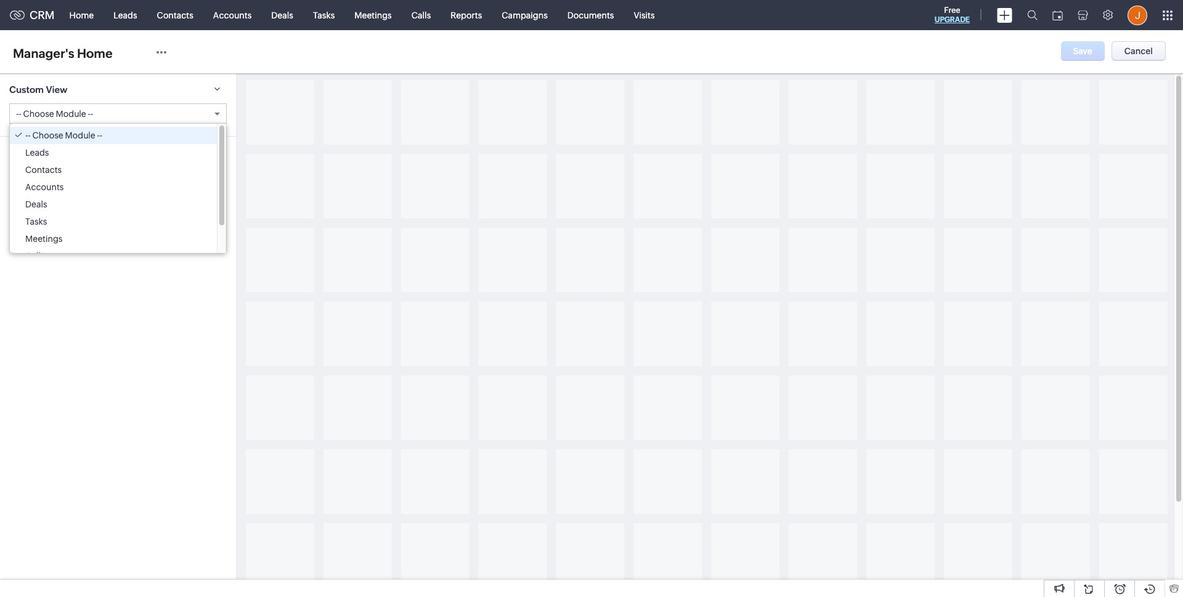 Task type: describe. For each thing, give the bounding box(es) containing it.
create menu image
[[997, 8, 1013, 22]]

cancel button
[[1112, 41, 1166, 61]]

cancel
[[1125, 46, 1153, 56]]

module for -- choose module -- field
[[56, 109, 86, 119]]

meetings link
[[345, 0, 402, 30]]

documents link
[[558, 0, 624, 30]]

choose inside -- choose module -- field
[[23, 109, 54, 119]]

calls inside tree
[[25, 252, 45, 262]]

search image
[[1027, 10, 1038, 20]]

calendar image
[[1053, 10, 1063, 20]]

custom view
[[9, 84, 67, 95]]

upgrade
[[935, 15, 970, 24]]

meetings inside meetings link
[[355, 10, 392, 20]]

free
[[944, 6, 961, 15]]

1 vertical spatial choose
[[32, 131, 63, 141]]

-- Choose Module -- field
[[10, 104, 226, 123]]

-- choose module -- for -- choose module -- field
[[16, 109, 93, 119]]

leads link
[[104, 0, 147, 30]]

0 horizontal spatial tasks
[[25, 217, 47, 227]]

1 horizontal spatial contacts
[[157, 10, 193, 20]]

calls link
[[402, 0, 441, 30]]

crm link
[[10, 9, 55, 22]]

-- choose module -- for tree containing -- choose module --
[[25, 131, 102, 141]]

visits link
[[624, 0, 665, 30]]

home
[[69, 10, 94, 20]]

profile image
[[1128, 5, 1148, 25]]



Task type: vqa. For each thing, say whether or not it's contained in the screenshot.
tree containing -- Choose Module --
yes



Task type: locate. For each thing, give the bounding box(es) containing it.
0 horizontal spatial calls
[[25, 252, 45, 262]]

contacts link
[[147, 0, 203, 30]]

crm
[[30, 9, 55, 22]]

tasks inside "link"
[[313, 10, 335, 20]]

view
[[46, 84, 67, 95]]

home link
[[60, 0, 104, 30]]

1 horizontal spatial deals
[[271, 10, 293, 20]]

module down -- choose module -- field
[[65, 131, 95, 141]]

module inside field
[[56, 109, 86, 119]]

0 vertical spatial leads
[[113, 10, 137, 20]]

reports link
[[441, 0, 492, 30]]

free upgrade
[[935, 6, 970, 24]]

choose down the custom view
[[23, 109, 54, 119]]

1 vertical spatial meetings
[[25, 234, 63, 244]]

0 vertical spatial -- choose module --
[[16, 109, 93, 119]]

None text field
[[9, 44, 147, 62]]

0 vertical spatial module
[[56, 109, 86, 119]]

0 vertical spatial deals
[[271, 10, 293, 20]]

tree containing -- choose module --
[[10, 124, 226, 265]]

tree
[[10, 124, 226, 265]]

1 vertical spatial module
[[65, 131, 95, 141]]

contacts inside tree
[[25, 165, 62, 175]]

0 horizontal spatial deals
[[25, 200, 47, 210]]

0 vertical spatial contacts
[[157, 10, 193, 20]]

1 horizontal spatial leads
[[113, 10, 137, 20]]

calls
[[412, 10, 431, 20], [25, 252, 45, 262]]

0 vertical spatial calls
[[412, 10, 431, 20]]

-- choose module -- inside field
[[16, 109, 93, 119]]

accounts link
[[203, 0, 262, 30]]

module down view
[[56, 109, 86, 119]]

0 horizontal spatial meetings
[[25, 234, 63, 244]]

contacts
[[157, 10, 193, 20], [25, 165, 62, 175]]

profile element
[[1120, 0, 1155, 30]]

search element
[[1020, 0, 1045, 30]]

-
[[16, 109, 19, 119], [19, 109, 21, 119], [88, 109, 90, 119], [90, 109, 93, 119], [25, 131, 28, 141], [28, 131, 31, 141], [97, 131, 100, 141], [100, 131, 102, 141]]

-- choose module --
[[16, 109, 93, 119], [25, 131, 102, 141]]

tasks
[[313, 10, 335, 20], [25, 217, 47, 227]]

custom
[[9, 84, 44, 95]]

0 vertical spatial choose
[[23, 109, 54, 119]]

1 vertical spatial accounts
[[25, 183, 64, 192]]

meetings inside tree
[[25, 234, 63, 244]]

0 vertical spatial accounts
[[213, 10, 252, 20]]

1 vertical spatial deals
[[25, 200, 47, 210]]

tasks link
[[303, 0, 345, 30]]

1 horizontal spatial accounts
[[213, 10, 252, 20]]

module
[[56, 109, 86, 119], [65, 131, 95, 141]]

documents
[[568, 10, 614, 20]]

visits
[[634, 10, 655, 20]]

deals inside tree
[[25, 200, 47, 210]]

deals link
[[262, 0, 303, 30]]

custom view link
[[0, 74, 236, 104]]

campaigns link
[[492, 0, 558, 30]]

0 horizontal spatial accounts
[[25, 183, 64, 192]]

deals
[[271, 10, 293, 20], [25, 200, 47, 210]]

1 horizontal spatial meetings
[[355, 10, 392, 20]]

campaigns
[[502, 10, 548, 20]]

1 horizontal spatial tasks
[[313, 10, 335, 20]]

module for tree containing -- choose module --
[[65, 131, 95, 141]]

1 vertical spatial leads
[[25, 148, 49, 158]]

1 horizontal spatial calls
[[412, 10, 431, 20]]

choose down view
[[32, 131, 63, 141]]

1 vertical spatial -- choose module --
[[25, 131, 102, 141]]

accounts
[[213, 10, 252, 20], [25, 183, 64, 192]]

create menu element
[[990, 0, 1020, 30]]

0 vertical spatial meetings
[[355, 10, 392, 20]]

choose
[[23, 109, 54, 119], [32, 131, 63, 141]]

meetings
[[355, 10, 392, 20], [25, 234, 63, 244]]

0 vertical spatial tasks
[[313, 10, 335, 20]]

leads
[[113, 10, 137, 20], [25, 148, 49, 158]]

0 horizontal spatial leads
[[25, 148, 49, 158]]

leads inside tree
[[25, 148, 49, 158]]

0 horizontal spatial contacts
[[25, 165, 62, 175]]

1 vertical spatial contacts
[[25, 165, 62, 175]]

reports
[[451, 10, 482, 20]]

1 vertical spatial tasks
[[25, 217, 47, 227]]

module inside tree
[[65, 131, 95, 141]]

1 vertical spatial calls
[[25, 252, 45, 262]]

-- choose module -- inside tree
[[25, 131, 102, 141]]



